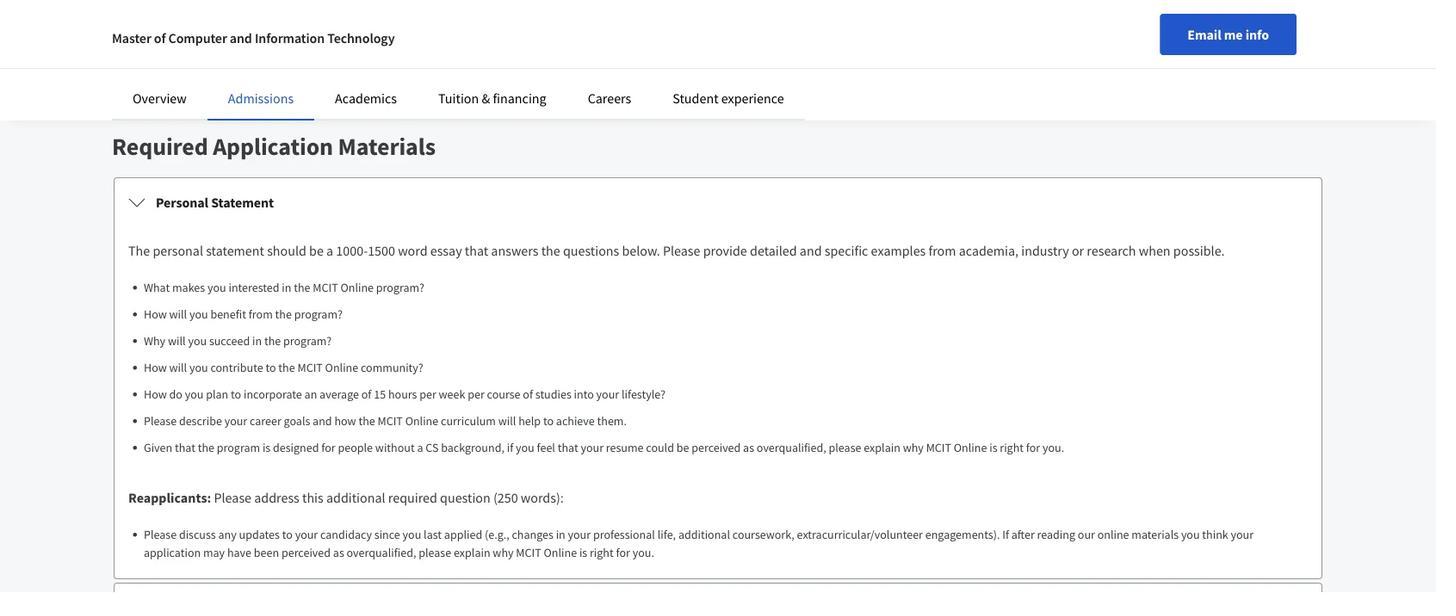 Task type: vqa. For each thing, say whether or not it's contained in the screenshot.
evaluation
no



Task type: locate. For each thing, give the bounding box(es) containing it.
people
[[338, 440, 373, 455]]

please inside please discuss any updates to your candidacy since you last applied (e.g., changes in your professional life, additional coursework, extracurricular/volunteer engagements). if after reading our online materials you think your application may have been perceived as overqualified, please explain why mcit online is right for you.
[[144, 527, 177, 542]]

and right the computer
[[230, 29, 252, 46]]

please up the given
[[144, 413, 177, 428]]

right inside please discuss any updates to your candidacy since you last applied (e.g., changes in your professional life, additional coursework, extracurricular/volunteer engagements). if after reading our online materials you think your application may have been perceived as overqualified, please explain why mcit online is right for you.
[[590, 545, 614, 560]]

email me info
[[1188, 26, 1269, 43]]

the right answers
[[541, 242, 560, 259]]

1 horizontal spatial be
[[677, 440, 689, 455]]

program? down word
[[376, 279, 425, 295]]

a left 1000-
[[326, 242, 333, 259]]

0 horizontal spatial an
[[304, 386, 317, 402]]

the down describe
[[198, 440, 214, 455]]

1 vertical spatial perceived
[[281, 545, 331, 560]]

will up do
[[169, 359, 187, 375]]

be right should in the top of the page
[[309, 242, 324, 259]]

how for how do you plan to incorporate an average of 15 hours per week per course of studies into your lifestyle?
[[144, 386, 167, 402]]

1 horizontal spatial or
[[585, 78, 597, 96]]

overqualified, inside please discuss any updates to your candidacy since you last applied (e.g., changes in your professional life, additional coursework, extracurricular/volunteer engagements). if after reading our online materials you think your application may have been perceived as overqualified, please explain why mcit online is right for you.
[[347, 545, 416, 560]]

to right updates on the left of the page
[[282, 527, 293, 542]]

1 horizontal spatial for
[[616, 545, 630, 560]]

contribute
[[210, 359, 263, 375]]

will left help
[[498, 413, 516, 428]]

1 per from the left
[[420, 386, 436, 402]]

be inside list item
[[677, 440, 689, 455]]

since
[[374, 527, 400, 542]]

0 vertical spatial program?
[[376, 279, 425, 295]]

is inside please discuss any updates to your candidacy since you last applied (e.g., changes in your professional life, additional coursework, extracurricular/volunteer engagements). if after reading our online materials you think your application may have been perceived as overqualified, please explain why mcit online is right for you.
[[579, 545, 587, 560]]

how will you contribute to the mcit online community? list item
[[144, 358, 1308, 376]]

degree
[[221, 30, 264, 47]]

0 vertical spatial how
[[144, 306, 167, 322]]

online inside please discuss any updates to your candidacy since you last applied (e.g., changes in your professional life, additional coursework, extracurricular/volunteer engagements). if after reading our online materials you think your application may have been perceived as overqualified, please explain why mcit online is right for you.
[[544, 545, 577, 560]]

word
[[398, 242, 428, 259]]

date.
[[842, 78, 871, 96]]

0 horizontal spatial explain
[[454, 545, 490, 560]]

in inside "list item"
[[252, 333, 262, 348]]

additional right life,
[[678, 527, 730, 542]]

and left how
[[313, 413, 332, 428]]

1 vertical spatial you.
[[633, 545, 654, 560]]

student experience
[[673, 90, 784, 107]]

and left specific
[[800, 242, 822, 259]]

please inside please discuss any updates to your candidacy since you last applied (e.g., changes in your professional life, additional coursework, extracurricular/volunteer engagements). if after reading our online materials you think your application may have been perceived as overqualified, please explain why mcit online is right for you.
[[419, 545, 451, 560]]

1 horizontal spatial you.
[[1043, 440, 1064, 455]]

1 vertical spatial in
[[252, 333, 262, 348]]

0 vertical spatial an
[[462, 78, 476, 96]]

in right changes
[[556, 527, 565, 542]]

how down why
[[144, 359, 167, 375]]

mcit inside list item
[[926, 440, 951, 455]]

as
[[743, 440, 754, 455], [333, 545, 344, 560]]

2 horizontal spatial a
[[417, 440, 423, 455]]

to for please discuss any updates to your candidacy since you last applied (e.g., changes in your professional life, additional coursework, extracurricular/volunteer engagements). if after reading our online materials you think your application may have been perceived as overqualified, please explain why mcit online is right for you.
[[282, 527, 293, 542]]

1 vertical spatial as
[[333, 545, 344, 560]]

incorporate
[[244, 386, 302, 402]]

2 vertical spatial program?
[[283, 333, 332, 348]]

how left do
[[144, 386, 167, 402]]

why inside list item
[[903, 440, 924, 455]]

2 horizontal spatial that
[[558, 440, 578, 455]]

from right "examples"
[[929, 242, 956, 259]]

the up how will you contribute to the mcit online community?
[[264, 333, 281, 348]]

you up plan
[[189, 359, 208, 375]]

have down 'any'
[[227, 545, 251, 560]]

and
[[230, 29, 252, 46], [800, 242, 822, 259], [313, 413, 332, 428]]

0 horizontal spatial a
[[254, 78, 261, 96]]

to inside please discuss any updates to your candidacy since you last applied (e.g., changes in your professional life, additional coursework, extracurricular/volunteer engagements). if after reading our online materials you think your application may have been perceived as overqualified, please explain why mcit online is right for you.
[[282, 527, 293, 542]]

2 horizontal spatial for
[[1026, 440, 1040, 455]]

program? for how will you benefit from the program?
[[294, 306, 343, 322]]

1 horizontal spatial a
[[326, 242, 333, 259]]

1 horizontal spatial per
[[468, 386, 485, 402]]

or
[[273, 78, 285, 96], [585, 78, 597, 96], [1072, 242, 1084, 259]]

1 vertical spatial program?
[[294, 306, 343, 322]]

a left 3
[[254, 78, 261, 96]]

0 horizontal spatial overqualified,
[[347, 545, 416, 560]]

0 horizontal spatial additional
[[326, 489, 385, 506]]

your right the think
[[1231, 527, 1254, 542]]

please right below.
[[663, 242, 700, 259]]

0 vertical spatial right
[[1000, 440, 1024, 455]]

coursework,
[[733, 527, 795, 542]]

a left cs
[[417, 440, 423, 455]]

0 vertical spatial please
[[829, 440, 861, 455]]

that right essay
[[465, 242, 488, 259]]

be right could
[[677, 440, 689, 455]]

0 vertical spatial explain
[[864, 440, 901, 455]]

per
[[420, 386, 436, 402], [468, 386, 485, 402]]

perceived inside list item
[[692, 440, 741, 455]]

will for contribute
[[169, 359, 187, 375]]

0 horizontal spatial in
[[252, 333, 262, 348]]

have inside please discuss any updates to your candidacy since you last applied (e.g., changes in your professional life, additional coursework, extracurricular/volunteer engagements). if after reading our online materials you think your application may have been perceived as overqualified, please explain why mcit online is right for you.
[[227, 545, 251, 560]]

accredited
[[479, 78, 540, 96]]

1 vertical spatial a
[[326, 242, 333, 259]]

in for succeed
[[252, 333, 262, 348]]

0 vertical spatial overqualified,
[[757, 440, 826, 455]]

from
[[432, 78, 459, 96], [929, 242, 956, 259], [249, 306, 273, 322]]

3 how from the top
[[144, 386, 167, 402]]

studies
[[535, 386, 572, 402]]

2 vertical spatial a
[[417, 440, 423, 455]]

0 horizontal spatial per
[[420, 386, 436, 402]]

perceived right been
[[281, 545, 331, 560]]

0 horizontal spatial for
[[321, 440, 336, 455]]

changes
[[512, 527, 554, 542]]

2 how from the top
[[144, 359, 167, 375]]

1 vertical spatial right
[[590, 545, 614, 560]]

will inside "list item"
[[168, 333, 186, 348]]

for
[[321, 440, 336, 455], [1026, 440, 1040, 455], [616, 545, 630, 560]]

career
[[250, 413, 281, 428]]

from right degree
[[432, 78, 459, 96]]

per left week at the bottom left
[[420, 386, 436, 402]]

program? down 'what makes you interested in the mcit online program?'
[[294, 306, 343, 322]]

1 vertical spatial why
[[493, 545, 514, 560]]

how up why
[[144, 306, 167, 322]]

to
[[691, 78, 703, 96], [266, 359, 276, 375], [231, 386, 241, 402], [543, 413, 554, 428], [282, 527, 293, 542]]

have left 3
[[223, 78, 251, 96]]

you left succeed
[[188, 333, 207, 348]]

that right the given
[[175, 440, 195, 455]]

what makes you interested in the mcit online program? list item
[[144, 278, 1308, 296]]

research
[[1087, 242, 1136, 259]]

industry
[[1021, 242, 1069, 259]]

1 horizontal spatial and
[[313, 413, 332, 428]]

background,
[[441, 440, 504, 455]]

you right makes
[[207, 279, 226, 295]]

1 vertical spatial and
[[800, 242, 822, 259]]

1 horizontal spatial as
[[743, 440, 754, 455]]

if
[[507, 440, 513, 455]]

1 vertical spatial from
[[929, 242, 956, 259]]

as down please describe your career goals and how the mcit online curriculum will help to achieve them. list item
[[743, 440, 754, 455]]

any
[[218, 527, 237, 542]]

0 horizontal spatial from
[[249, 306, 273, 322]]

will right why
[[168, 333, 186, 348]]

program? inside "list item"
[[283, 333, 332, 348]]

program? up how will you contribute to the mcit online community?
[[283, 333, 332, 348]]

per right week at the bottom left
[[468, 386, 485, 402]]

you left the think
[[1181, 527, 1200, 542]]

be
[[309, 242, 324, 259], [677, 440, 689, 455]]

1 vertical spatial an
[[304, 386, 317, 402]]

1 horizontal spatial right
[[1000, 440, 1024, 455]]

the
[[541, 242, 560, 259], [294, 279, 310, 295], [275, 306, 292, 322], [264, 333, 281, 348], [278, 359, 295, 375], [359, 413, 375, 428], [198, 440, 214, 455]]

required
[[112, 131, 208, 161]]

do
[[169, 386, 182, 402]]

or right school
[[585, 78, 597, 96]]

given that the program is designed for people without a cs background, if you feel that your resume could be perceived as overqualified, please explain why mcit online is right for you. list item
[[144, 438, 1308, 456]]

will down makes
[[169, 306, 187, 322]]

that right feel
[[558, 440, 578, 455]]

list
[[135, 278, 1308, 456]]

school
[[543, 78, 582, 96]]

without
[[375, 440, 415, 455]]

1 vertical spatial explain
[[454, 545, 490, 560]]

you right if
[[516, 440, 534, 455]]

0 vertical spatial and
[[230, 29, 252, 46]]

may
[[203, 545, 225, 560]]

0 horizontal spatial perceived
[[281, 545, 331, 560]]

you. inside please discuss any updates to your candidacy since you last applied (e.g., changes in your professional life, additional coursework, extracurricular/volunteer engagements). if after reading our online materials you think your application may have been perceived as overqualified, please explain why mcit online is right for you.
[[633, 545, 654, 560]]

to right help
[[543, 413, 554, 428]]

online inside list item
[[954, 440, 987, 455]]

0 vertical spatial from
[[432, 78, 459, 96]]

an left &
[[462, 78, 476, 96]]

1 horizontal spatial is
[[579, 545, 587, 560]]

tuition & financing link
[[438, 90, 546, 107]]

the right how
[[359, 413, 375, 428]]

statement
[[211, 194, 274, 211]]

overqualified, down since
[[347, 545, 416, 560]]

an inside how do you plan to incorporate an average of 15 hours per week per course of studies into your lifestyle? list item
[[304, 386, 317, 402]]

to right plan
[[231, 386, 241, 402]]

engagements).
[[925, 527, 1000, 542]]

your
[[596, 386, 619, 402], [224, 413, 247, 428], [581, 440, 604, 455], [295, 527, 318, 542], [568, 527, 591, 542], [1231, 527, 1254, 542]]

2 vertical spatial from
[[249, 306, 273, 322]]

that
[[465, 242, 488, 259], [175, 440, 195, 455], [558, 440, 578, 455]]

1 horizontal spatial additional
[[678, 527, 730, 542]]

0 vertical spatial as
[[743, 440, 754, 455]]

why
[[144, 333, 165, 348]]

program
[[217, 440, 260, 455]]

0 horizontal spatial as
[[333, 545, 344, 560]]

financing
[[493, 90, 546, 107]]

0 horizontal spatial why
[[493, 545, 514, 560]]

prior
[[661, 78, 689, 96]]

mcit
[[313, 279, 338, 295], [297, 359, 323, 375], [378, 413, 403, 428], [926, 440, 951, 455], [516, 545, 541, 560]]

list containing what makes you interested in the mcit online program?
[[135, 278, 1308, 456]]

or right 'industry'
[[1072, 242, 1084, 259]]

additional up candidacy
[[326, 489, 385, 506]]

of right master on the top left
[[154, 29, 166, 46]]

program?
[[376, 279, 425, 295], [294, 306, 343, 322], [283, 333, 332, 348]]

0 horizontal spatial be
[[309, 242, 324, 259]]

describe
[[179, 413, 222, 428]]

in for interested
[[282, 279, 291, 295]]

1 vertical spatial how
[[144, 359, 167, 375]]

2 vertical spatial and
[[313, 413, 332, 428]]

from inside list item
[[249, 306, 273, 322]]

admissions link
[[228, 90, 294, 107]]

0 vertical spatial perceived
[[692, 440, 741, 455]]

1 vertical spatial have
[[227, 545, 251, 560]]

overqualified, down please describe your career goals and how the mcit online curriculum will help to achieve them. list item
[[757, 440, 826, 455]]

1000-
[[336, 242, 368, 259]]

as down candidacy
[[333, 545, 344, 560]]

the
[[128, 242, 150, 259]]

will
[[169, 306, 187, 322], [168, 333, 186, 348], [169, 359, 187, 375], [498, 413, 516, 428]]

in right the interested
[[282, 279, 291, 295]]

please up 'any'
[[214, 489, 251, 506]]

right inside list item
[[1000, 440, 1024, 455]]

1 vertical spatial please
[[419, 545, 451, 560]]

2 horizontal spatial of
[[523, 386, 533, 402]]

the inside "list item"
[[264, 333, 281, 348]]

updates
[[239, 527, 280, 542]]

of left 15
[[361, 386, 371, 402]]

personal statement button
[[115, 178, 1322, 226]]

why will you succeed in the program? list item
[[144, 331, 1308, 350]]

1 vertical spatial additional
[[678, 527, 730, 542]]

1 horizontal spatial in
[[282, 279, 291, 295]]

0 horizontal spatial please
[[419, 545, 451, 560]]

1 how from the top
[[144, 306, 167, 322]]

please up application
[[144, 527, 177, 542]]

2 horizontal spatial in
[[556, 527, 565, 542]]

applicants
[[128, 78, 189, 96]]

to up incorporate
[[266, 359, 276, 375]]

online
[[341, 279, 374, 295], [325, 359, 358, 375], [405, 413, 438, 428], [954, 440, 987, 455], [544, 545, 577, 560]]

0 vertical spatial additional
[[326, 489, 385, 506]]

2 vertical spatial how
[[144, 386, 167, 402]]

reapplicants: please address this additional required question (250 words):
[[128, 489, 564, 506]]

right
[[1000, 440, 1024, 455], [590, 545, 614, 560]]

how will you benefit from the program? list item
[[144, 305, 1308, 323]]

for inside please discuss any updates to your candidacy since you last applied (e.g., changes in your professional life, additional coursework, extracurricular/volunteer engagements). if after reading our online materials you think your application may have been perceived as overqualified, please explain why mcit online is right for you.
[[616, 545, 630, 560]]

materials
[[1132, 527, 1179, 542]]

1 horizontal spatial please
[[829, 440, 861, 455]]

0 horizontal spatial is
[[263, 440, 271, 455]]

perceived down please describe your career goals and how the mcit online curriculum will help to achieve them. list item
[[692, 440, 741, 455]]

1 horizontal spatial why
[[903, 440, 924, 455]]

your down achieve
[[581, 440, 604, 455]]

when
[[1139, 242, 1171, 259]]

resume
[[606, 440, 644, 455]]

0 vertical spatial why
[[903, 440, 924, 455]]

0 vertical spatial you.
[[1043, 440, 1064, 455]]

been
[[254, 545, 279, 560]]

achieve
[[556, 413, 595, 428]]

1 horizontal spatial perceived
[[692, 440, 741, 455]]

your right into
[[596, 386, 619, 402]]

1 horizontal spatial overqualified,
[[757, 440, 826, 455]]

an
[[462, 78, 476, 96], [304, 386, 317, 402]]

goals
[[284, 413, 310, 428]]

1 vertical spatial overqualified,
[[347, 545, 416, 560]]

or right 3
[[273, 78, 285, 96]]

how
[[144, 306, 167, 322], [144, 359, 167, 375], [144, 386, 167, 402]]

additional inside please discuss any updates to your candidacy since you last applied (e.g., changes in your professional life, additional coursework, extracurricular/volunteer engagements). if after reading our online materials you think your application may have been perceived as overqualified, please explain why mcit online is right for you.
[[678, 527, 730, 542]]

help
[[519, 413, 541, 428]]

0 horizontal spatial you.
[[633, 545, 654, 560]]

in right succeed
[[252, 333, 262, 348]]

you. inside list item
[[1043, 440, 1064, 455]]

an left average
[[304, 386, 317, 402]]

overview
[[133, 90, 187, 107]]

1 horizontal spatial explain
[[864, 440, 901, 455]]

master of computer and information technology
[[112, 29, 395, 46]]

of right the course
[[523, 386, 533, 402]]

discuss
[[179, 527, 216, 542]]

you inside list item
[[516, 440, 534, 455]]

please inside list item
[[829, 440, 861, 455]]

0 horizontal spatial right
[[590, 545, 614, 560]]

2 horizontal spatial and
[[800, 242, 822, 259]]

1 vertical spatial be
[[677, 440, 689, 455]]

overqualified, inside given that the program is designed for people without a cs background, if you feel that your resume could be perceived as overqualified, please explain why mcit online is right for you. list item
[[757, 440, 826, 455]]

explain
[[864, 440, 901, 455], [454, 545, 490, 560]]

2 vertical spatial in
[[556, 527, 565, 542]]

additional
[[326, 489, 385, 506], [678, 527, 730, 542]]

last
[[424, 527, 442, 542]]

from down the interested
[[249, 306, 273, 322]]

0 vertical spatial in
[[282, 279, 291, 295]]



Task type: describe. For each thing, give the bounding box(es) containing it.
them.
[[597, 413, 627, 428]]

required
[[388, 489, 437, 506]]

master
[[112, 29, 151, 46]]

feel
[[537, 440, 555, 455]]

explain inside given that the program is designed for people without a cs background, if you feel that your resume could be perceived as overqualified, please explain why mcit online is right for you. list item
[[864, 440, 901, 455]]

intended
[[706, 78, 758, 96]]

1 horizontal spatial an
[[462, 78, 476, 96]]

could
[[646, 440, 674, 455]]

how
[[334, 413, 356, 428]]

you inside "list item"
[[188, 333, 207, 348]]

course
[[487, 386, 521, 402]]

after
[[1012, 527, 1035, 542]]

applicants must have a 3 or 4-year bachelor's degree from an accredited school or university prior to intended matriculation date.
[[128, 78, 871, 96]]

&
[[482, 90, 490, 107]]

2 horizontal spatial or
[[1072, 242, 1084, 259]]

please discuss any updates to your candidacy since you last applied (e.g., changes in your professional life, additional coursework, extracurricular/volunteer engagements). if after reading our online materials you think your application may have been perceived as overqualified, please explain why mcit online is right for you.
[[144, 527, 1254, 560]]

student
[[673, 90, 719, 107]]

bachelor's degree button
[[115, 15, 1322, 63]]

please describe your career goals and how the mcit online curriculum will help to achieve them. list item
[[144, 412, 1308, 430]]

your left professional
[[568, 527, 591, 542]]

2 per from the left
[[468, 386, 485, 402]]

what makes you interested in the mcit online program?
[[144, 279, 425, 295]]

your down this on the bottom of page
[[295, 527, 318, 542]]

you left last
[[403, 527, 421, 542]]

statement
[[206, 242, 264, 259]]

academia,
[[959, 242, 1019, 259]]

words):
[[521, 489, 564, 506]]

email
[[1188, 26, 1222, 43]]

me
[[1224, 26, 1243, 43]]

how will you contribute to the mcit online community?
[[144, 359, 423, 375]]

benefit
[[210, 306, 246, 322]]

info
[[1246, 26, 1269, 43]]

careers
[[588, 90, 631, 107]]

0 vertical spatial a
[[254, 78, 261, 96]]

1 horizontal spatial that
[[465, 242, 488, 259]]

academics link
[[335, 90, 397, 107]]

personal
[[156, 194, 208, 211]]

the down 'what makes you interested in the mcit online program?'
[[275, 306, 292, 322]]

tuition
[[438, 90, 479, 107]]

0 vertical spatial be
[[309, 242, 324, 259]]

application
[[144, 545, 201, 560]]

4-
[[288, 78, 299, 96]]

please inside list
[[144, 413, 177, 428]]

how for how will you benefit from the program?
[[144, 306, 167, 322]]

detailed
[[750, 242, 797, 259]]

must
[[192, 78, 221, 96]]

personal
[[153, 242, 203, 259]]

3
[[264, 78, 270, 96]]

below.
[[622, 242, 660, 259]]

how do you plan to incorporate an average of 15 hours per week per course of studies into your lifestyle?
[[144, 386, 666, 402]]

2 horizontal spatial from
[[929, 242, 956, 259]]

this
[[302, 489, 324, 506]]

matriculation
[[761, 78, 839, 96]]

overview link
[[133, 90, 187, 107]]

given
[[144, 440, 172, 455]]

you down makes
[[189, 306, 208, 322]]

mcit inside please discuss any updates to your candidacy since you last applied (e.g., changes in your professional life, additional coursework, extracurricular/volunteer engagements). if after reading our online materials you think your application may have been perceived as overqualified, please explain why mcit online is right for you.
[[516, 545, 541, 560]]

how for how will you contribute to the mcit online community?
[[144, 359, 167, 375]]

online
[[1098, 527, 1129, 542]]

1 horizontal spatial of
[[361, 386, 371, 402]]

0 horizontal spatial or
[[273, 78, 285, 96]]

0 vertical spatial have
[[223, 78, 251, 96]]

0 horizontal spatial and
[[230, 29, 252, 46]]

as inside given that the program is designed for people without a cs background, if you feel that your resume could be perceived as overqualified, please explain why mcit online is right for you. list item
[[743, 440, 754, 455]]

the down should in the top of the page
[[294, 279, 310, 295]]

experience
[[721, 90, 784, 107]]

careers link
[[588, 90, 631, 107]]

admissions
[[228, 90, 294, 107]]

your inside list item
[[581, 440, 604, 455]]

our
[[1078, 527, 1095, 542]]

questions
[[563, 242, 619, 259]]

explain inside please discuss any updates to your candidacy since you last applied (e.g., changes in your professional life, additional coursework, extracurricular/volunteer engagements). if after reading our online materials you think your application may have been perceived as overqualified, please explain why mcit online is right for you.
[[454, 545, 490, 560]]

how do you plan to incorporate an average of 15 hours per week per course of studies into your lifestyle? list item
[[144, 385, 1308, 403]]

will for benefit
[[169, 306, 187, 322]]

year
[[299, 78, 324, 96]]

think
[[1202, 527, 1228, 542]]

to for how do you plan to incorporate an average of 15 hours per week per course of studies into your lifestyle?
[[231, 386, 241, 402]]

will for succeed
[[168, 333, 186, 348]]

address
[[254, 489, 299, 506]]

why inside please discuss any updates to your candidacy since you last applied (e.g., changes in your professional life, additional coursework, extracurricular/volunteer engagements). if after reading our online materials you think your application may have been perceived as overqualified, please explain why mcit online is right for you.
[[493, 545, 514, 560]]

reading
[[1037, 527, 1075, 542]]

professional
[[593, 527, 655, 542]]

required application materials
[[112, 131, 436, 161]]

1 horizontal spatial from
[[432, 78, 459, 96]]

cs
[[426, 440, 439, 455]]

email me info button
[[1160, 14, 1297, 55]]

2 horizontal spatial is
[[989, 440, 998, 455]]

program? for why will you succeed in the program?
[[283, 333, 332, 348]]

examples
[[871, 242, 926, 259]]

in inside please discuss any updates to your candidacy since you last applied (e.g., changes in your professional life, additional coursework, extracurricular/volunteer engagements). if after reading our online materials you think your application may have been perceived as overqualified, please explain why mcit online is right for you.
[[556, 527, 565, 542]]

you right do
[[185, 386, 204, 402]]

essay
[[430, 242, 462, 259]]

given that the program is designed for people without a cs background, if you feel that your resume could be perceived as overqualified, please explain why mcit online is right for you.
[[144, 440, 1064, 455]]

to right prior
[[691, 78, 703, 96]]

designed
[[273, 440, 319, 455]]

candidacy
[[320, 527, 372, 542]]

bachelor's
[[156, 30, 219, 47]]

what
[[144, 279, 170, 295]]

lifestyle?
[[622, 386, 666, 402]]

student experience link
[[673, 90, 784, 107]]

and inside list item
[[313, 413, 332, 428]]

degree
[[389, 78, 429, 96]]

the inside list item
[[198, 440, 214, 455]]

extracurricular/volunteer
[[797, 527, 923, 542]]

as inside please discuss any updates to your candidacy since you last applied (e.g., changes in your professional life, additional coursework, extracurricular/volunteer engagements). if after reading our online materials you think your application may have been perceived as overqualified, please explain why mcit online is right for you.
[[333, 545, 344, 560]]

week
[[439, 386, 465, 402]]

possible.
[[1173, 242, 1225, 259]]

provide
[[703, 242, 747, 259]]

university
[[600, 78, 658, 96]]

bachelor's
[[327, 78, 386, 96]]

plan
[[206, 386, 228, 402]]

to for how will you contribute to the mcit online community?
[[266, 359, 276, 375]]

succeed
[[209, 333, 250, 348]]

specific
[[825, 242, 868, 259]]

information
[[255, 29, 325, 46]]

0 horizontal spatial that
[[175, 440, 195, 455]]

tuition & financing
[[438, 90, 546, 107]]

a inside list item
[[417, 440, 423, 455]]

your up program
[[224, 413, 247, 428]]

0 horizontal spatial of
[[154, 29, 166, 46]]

into
[[574, 386, 594, 402]]

academics
[[335, 90, 397, 107]]

why will you succeed in the program?
[[144, 333, 332, 348]]

application
[[213, 131, 333, 161]]

perceived inside please discuss any updates to your candidacy since you last applied (e.g., changes in your professional life, additional coursework, extracurricular/volunteer engagements). if after reading our online materials you think your application may have been perceived as overqualified, please explain why mcit online is right for you.
[[281, 545, 331, 560]]

please discuss any updates to your candidacy since you last applied (e.g., changes in your professional life, additional coursework, extracurricular/volunteer engagements). if after reading our online materials you think your application may have been perceived as overqualified, please explain why mcit online is right for you. list item
[[144, 525, 1308, 561]]

how will you benefit from the program?
[[144, 306, 343, 322]]

the up incorporate
[[278, 359, 295, 375]]



